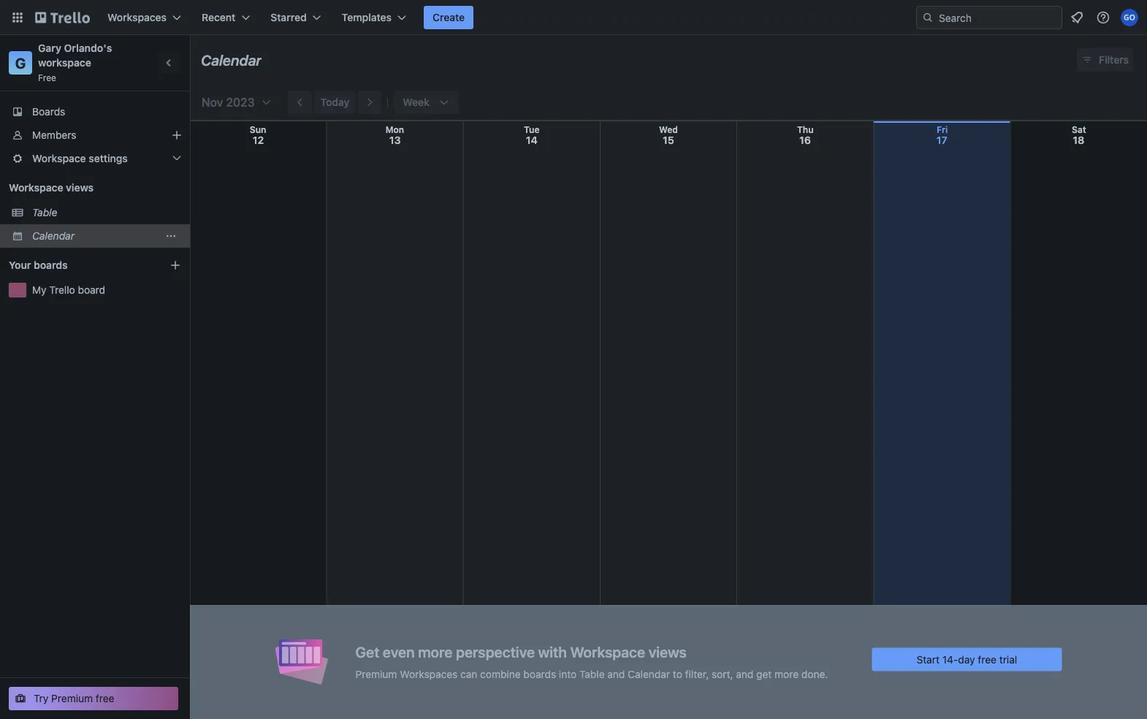 Task type: locate. For each thing, give the bounding box(es) containing it.
0 vertical spatial workspaces
[[107, 11, 167, 23]]

premium
[[356, 668, 397, 680], [51, 693, 93, 705]]

0 vertical spatial boards
[[34, 259, 68, 271]]

g link
[[9, 51, 32, 75]]

0 horizontal spatial workspaces
[[107, 11, 167, 23]]

open information menu image
[[1096, 10, 1111, 25]]

boards up "my"
[[34, 259, 68, 271]]

starred
[[271, 11, 307, 23]]

nov 2023
[[202, 95, 255, 109]]

filter,
[[685, 668, 709, 680]]

and left get
[[736, 668, 754, 680]]

1 and from the left
[[608, 668, 625, 680]]

0 vertical spatial table
[[32, 206, 57, 219]]

trello
[[49, 284, 75, 296]]

more
[[418, 644, 453, 661], [775, 668, 799, 680]]

workspace down members
[[32, 152, 86, 164]]

0 vertical spatial more
[[418, 644, 453, 661]]

0 horizontal spatial views
[[66, 182, 94, 194]]

sort,
[[712, 668, 734, 680]]

2 vertical spatial workspace
[[570, 644, 645, 661]]

table
[[32, 206, 57, 219], [580, 668, 605, 680]]

0 horizontal spatial premium
[[51, 693, 93, 705]]

2 vertical spatial calendar
[[628, 668, 670, 680]]

today
[[321, 96, 350, 108]]

members link
[[0, 124, 190, 147]]

0 vertical spatial free
[[978, 653, 997, 666]]

table inside get even more perspective with workspace views premium workspaces can combine boards into table and calendar to filter, sort, and get more done.
[[580, 668, 605, 680]]

start
[[917, 653, 940, 666]]

0 horizontal spatial table
[[32, 206, 57, 219]]

combine
[[480, 668, 521, 680]]

more right the even
[[418, 644, 453, 661]]

workspace
[[38, 57, 91, 69]]

1 horizontal spatial premium
[[356, 668, 397, 680]]

templates button
[[333, 6, 415, 29]]

workspace down workspace settings
[[9, 182, 63, 194]]

thu
[[797, 125, 814, 135]]

boards down with
[[524, 668, 556, 680]]

1 horizontal spatial free
[[978, 653, 997, 666]]

boards
[[34, 259, 68, 271], [524, 668, 556, 680]]

recent
[[202, 11, 236, 23]]

free inside button
[[96, 693, 114, 705]]

boards inside get even more perspective with workspace views premium workspaces can combine boards into table and calendar to filter, sort, and get more done.
[[524, 668, 556, 680]]

1 vertical spatial workspace
[[9, 182, 63, 194]]

perspective
[[456, 644, 535, 661]]

table right into
[[580, 668, 605, 680]]

views up to
[[649, 644, 687, 661]]

start 14-day free trial link
[[872, 648, 1062, 671]]

17
[[937, 134, 948, 146]]

1 vertical spatial calendar
[[32, 230, 75, 242]]

free right "day"
[[978, 653, 997, 666]]

1 horizontal spatial views
[[649, 644, 687, 661]]

0 horizontal spatial boards
[[34, 259, 68, 271]]

boards
[[32, 106, 65, 118]]

primary element
[[0, 0, 1148, 35]]

0 horizontal spatial free
[[96, 693, 114, 705]]

workspaces down the even
[[400, 668, 458, 680]]

16
[[800, 134, 811, 146]]

premium down 'get'
[[356, 668, 397, 680]]

sat
[[1072, 125, 1087, 135]]

1 vertical spatial workspaces
[[400, 668, 458, 680]]

premium inside button
[[51, 693, 93, 705]]

workspace
[[32, 152, 86, 164], [9, 182, 63, 194], [570, 644, 645, 661]]

1 horizontal spatial table
[[580, 668, 605, 680]]

gary orlando (garyorlando) image
[[1121, 9, 1139, 26]]

views down workspace settings
[[66, 182, 94, 194]]

workspace up into
[[570, 644, 645, 661]]

and
[[608, 668, 625, 680], [736, 668, 754, 680]]

13
[[389, 134, 401, 146]]

1 vertical spatial boards
[[524, 668, 556, 680]]

calendar
[[201, 51, 262, 68], [32, 230, 75, 242], [628, 668, 670, 680]]

try premium free
[[34, 693, 114, 705]]

back to home image
[[35, 6, 90, 29]]

0 vertical spatial calendar
[[201, 51, 262, 68]]

1 vertical spatial premium
[[51, 693, 93, 705]]

1 vertical spatial views
[[649, 644, 687, 661]]

workspace for workspace settings
[[32, 152, 86, 164]]

wed
[[659, 125, 678, 135]]

free
[[38, 72, 56, 83]]

workspace inside popup button
[[32, 152, 86, 164]]

0 horizontal spatial and
[[608, 668, 625, 680]]

1 vertical spatial free
[[96, 693, 114, 705]]

gary orlando's workspace link
[[38, 42, 115, 69]]

workspaces button
[[99, 6, 190, 29]]

18
[[1073, 134, 1085, 146]]

templates
[[342, 11, 392, 23]]

calendar left to
[[628, 668, 670, 680]]

mon
[[386, 125, 404, 135]]

done.
[[802, 668, 828, 680]]

my trello board link
[[32, 283, 181, 297]]

premium right the try
[[51, 693, 93, 705]]

can
[[461, 668, 478, 680]]

table inside table link
[[32, 206, 57, 219]]

free
[[978, 653, 997, 666], [96, 693, 114, 705]]

your boards
[[9, 259, 68, 271]]

free right the try
[[96, 693, 114, 705]]

workspaces
[[107, 11, 167, 23], [400, 668, 458, 680]]

0 vertical spatial workspace
[[32, 152, 86, 164]]

1 horizontal spatial more
[[775, 668, 799, 680]]

get
[[356, 644, 380, 661]]

calendar up your boards
[[32, 230, 75, 242]]

1 horizontal spatial and
[[736, 668, 754, 680]]

your boards with 1 items element
[[9, 257, 148, 274]]

and right into
[[608, 668, 625, 680]]

views
[[66, 182, 94, 194], [649, 644, 687, 661]]

1 vertical spatial more
[[775, 668, 799, 680]]

table down workspace views
[[32, 206, 57, 219]]

1 vertical spatial table
[[580, 668, 605, 680]]

14-
[[943, 653, 959, 666]]

workspaces up the workspace navigation collapse icon
[[107, 11, 167, 23]]

2 horizontal spatial calendar
[[628, 668, 670, 680]]

0 vertical spatial views
[[66, 182, 94, 194]]

calendar down recent dropdown button
[[201, 51, 262, 68]]

0 vertical spatial premium
[[356, 668, 397, 680]]

0 horizontal spatial calendar
[[32, 230, 75, 242]]

1 horizontal spatial boards
[[524, 668, 556, 680]]

more right get
[[775, 668, 799, 680]]

1 horizontal spatial workspaces
[[400, 668, 458, 680]]



Task type: vqa. For each thing, say whether or not it's contained in the screenshot.
1st sm image from the left
no



Task type: describe. For each thing, give the bounding box(es) containing it.
with
[[538, 644, 567, 661]]

2 and from the left
[[736, 668, 754, 680]]

nov
[[202, 95, 223, 109]]

to
[[673, 668, 683, 680]]

week button
[[394, 91, 459, 114]]

tue
[[524, 125, 540, 135]]

workspace actions menu image
[[165, 230, 177, 242]]

get
[[757, 668, 772, 680]]

workspace for workspace views
[[9, 182, 63, 194]]

gary orlando's workspace free
[[38, 42, 115, 83]]

try
[[34, 693, 49, 705]]

workspace settings button
[[0, 147, 190, 170]]

filters
[[1099, 54, 1129, 66]]

filters button
[[1077, 48, 1134, 72]]

try premium free button
[[9, 687, 178, 710]]

fri
[[937, 125, 948, 135]]

even
[[383, 644, 415, 661]]

add board image
[[170, 259, 181, 271]]

trial
[[1000, 653, 1018, 666]]

workspace views
[[9, 182, 94, 194]]

workspaces inside get even more perspective with workspace views premium workspaces can combine boards into table and calendar to filter, sort, and get more done.
[[400, 668, 458, 680]]

start 14-day free trial
[[917, 653, 1018, 666]]

nov 2023 button
[[196, 91, 272, 114]]

15
[[663, 134, 675, 146]]

calendar link
[[32, 229, 158, 243]]

sun
[[250, 125, 266, 135]]

my trello board
[[32, 284, 105, 296]]

create button
[[424, 6, 474, 29]]

12
[[253, 134, 264, 146]]

table link
[[32, 205, 181, 220]]

premium inside get even more perspective with workspace views premium workspaces can combine boards into table and calendar to filter, sort, and get more done.
[[356, 668, 397, 680]]

starred button
[[262, 6, 330, 29]]

members
[[32, 129, 76, 141]]

g
[[15, 54, 26, 71]]

recent button
[[193, 6, 259, 29]]

0 horizontal spatial more
[[418, 644, 453, 661]]

switch to… image
[[10, 10, 25, 25]]

views inside get even more perspective with workspace views premium workspaces can combine boards into table and calendar to filter, sort, and get more done.
[[649, 644, 687, 661]]

into
[[559, 668, 577, 680]]

1 horizontal spatial calendar
[[201, 51, 262, 68]]

day
[[959, 653, 976, 666]]

your
[[9, 259, 31, 271]]

my
[[32, 284, 46, 296]]

week
[[403, 96, 430, 108]]

board
[[78, 284, 105, 296]]

boards link
[[0, 100, 190, 124]]

workspace settings
[[32, 152, 128, 164]]

workspace navigation collapse icon image
[[159, 53, 180, 73]]

14
[[526, 134, 538, 146]]

Calendar text field
[[201, 46, 262, 74]]

2023
[[226, 95, 255, 109]]

create
[[433, 11, 465, 23]]

get even more perspective with workspace views premium workspaces can combine boards into table and calendar to filter, sort, and get more done.
[[356, 644, 828, 680]]

0 notifications image
[[1069, 9, 1086, 26]]

gary
[[38, 42, 61, 54]]

settings
[[89, 152, 128, 164]]

workspaces inside popup button
[[107, 11, 167, 23]]

search image
[[922, 12, 934, 23]]

orlando's
[[64, 42, 112, 54]]

calendar inside get even more perspective with workspace views premium workspaces can combine boards into table and calendar to filter, sort, and get more done.
[[628, 668, 670, 680]]

Search field
[[934, 7, 1062, 29]]

today button
[[315, 91, 355, 114]]

workspace inside get even more perspective with workspace views premium workspaces can combine boards into table and calendar to filter, sort, and get more done.
[[570, 644, 645, 661]]



